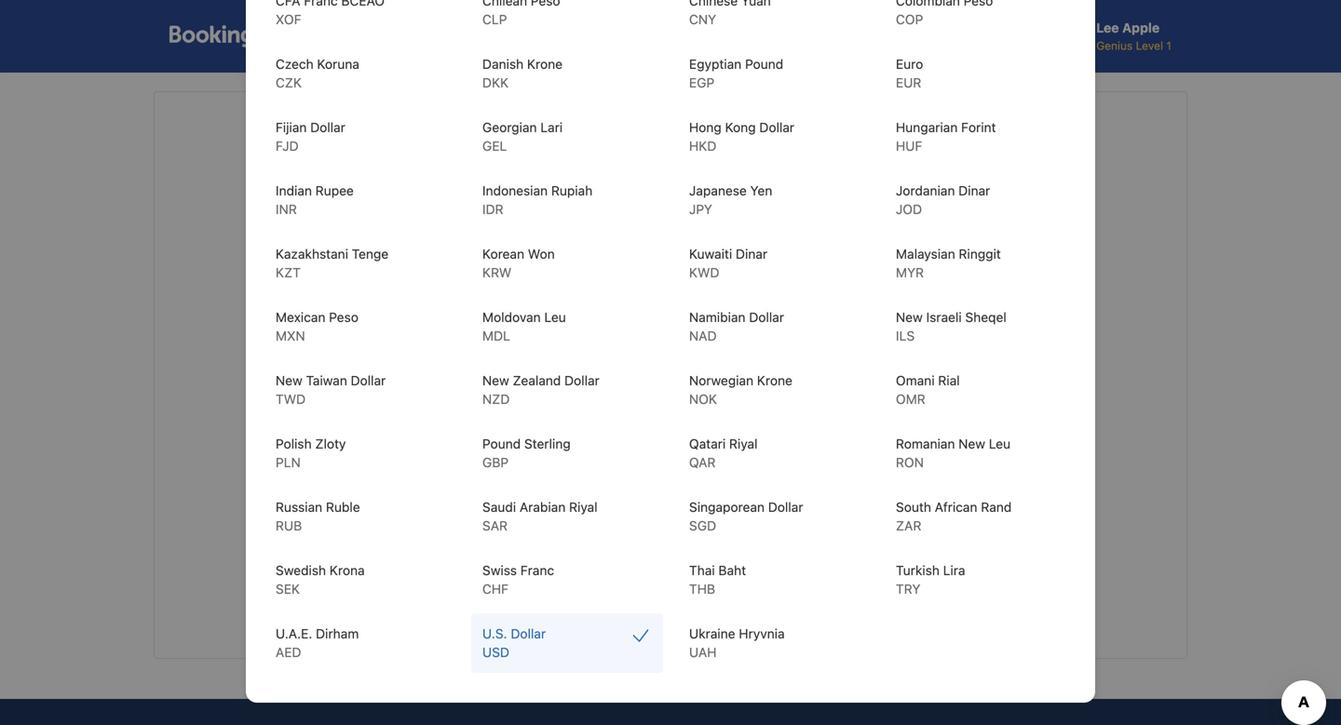 Task type: describe. For each thing, give the bounding box(es) containing it.
krone for norwegian krone nok
[[757, 373, 793, 388]]

russian
[[276, 500, 322, 515]]

swedish
[[276, 563, 326, 578]]

norwegian
[[689, 373, 754, 388]]

swiss franc chf
[[482, 563, 554, 597]]

and
[[781, 502, 806, 520]]

indian
[[276, 183, 312, 198]]

dollar inside u.s. dollar usd
[[511, 626, 546, 642]]

lee
[[1096, 20, 1119, 35]]

dollar inside singaporean dollar sgd
[[768, 500, 803, 515]]

dollar inside 'namibian dollar nad'
[[749, 310, 784, 325]]

trips
[[624, 433, 673, 463]]

kuwaiti dinar kwd
[[689, 246, 768, 280]]

don't
[[764, 480, 799, 498]]

czech koruna czk
[[276, 56, 359, 90]]

kong
[[725, 120, 756, 135]]

mdl
[[482, 328, 510, 344]]

uah
[[689, 645, 717, 660]]

sek
[[276, 582, 300, 597]]

moldovan leu mdl
[[482, 310, 566, 344]]

kazakhstani
[[276, 246, 348, 262]]

romanian new leu ron
[[896, 436, 1011, 470]]

u.a.e.
[[276, 626, 312, 642]]

zar
[[896, 518, 921, 534]]

here
[[723, 433, 772, 463]]

indian rupee inr
[[276, 183, 354, 217]]

south
[[896, 500, 931, 515]]

inr
[[276, 202, 297, 217]]

jordanian
[[896, 183, 955, 198]]

ukraine
[[689, 626, 735, 642]]

jordanian dinar jod
[[896, 183, 990, 217]]

live
[[678, 433, 718, 463]]

xof
[[276, 12, 301, 27]]

dinar for kuwaiti dinar kwd
[[736, 246, 768, 262]]

jpy
[[689, 202, 712, 217]]

1 it from the left
[[831, 480, 840, 498]]

tenge
[[352, 246, 389, 262]]

franc
[[520, 563, 554, 578]]

polish
[[276, 436, 312, 452]]

turkish lira try
[[896, 563, 965, 597]]

all
[[463, 480, 478, 498]]

ils
[[896, 328, 915, 344]]

georgian lari gel
[[482, 120, 563, 154]]

ruble
[[326, 500, 360, 515]]

kuwaiti
[[689, 246, 732, 262]]

ukraine hryvnia uah
[[689, 626, 785, 660]]

saudi arabian riyal sar
[[482, 500, 598, 534]]

gbp
[[482, 455, 509, 470]]

a
[[668, 480, 676, 498]]

huf
[[896, 138, 922, 154]]

fijian
[[276, 120, 307, 135]]

this page shows all your bookings. if you made a booking but don't see it here, you can import it using your booking confirmation number and pin.
[[346, 480, 995, 520]]

krona
[[330, 563, 365, 578]]

using
[[504, 502, 540, 520]]

malaysian ringgit myr
[[896, 246, 1001, 280]]

shows
[[416, 480, 459, 498]]

genius
[[1096, 39, 1133, 52]]

israeli
[[926, 310, 962, 325]]

your
[[569, 433, 618, 463]]

pound sterling gbp
[[482, 436, 571, 470]]

import
[[938, 480, 982, 498]]

1 you from the left
[[598, 480, 623, 498]]

sar
[[482, 518, 508, 534]]

u.s. dollar usd
[[482, 626, 546, 660]]

zealand
[[513, 373, 561, 388]]

malaysian
[[896, 246, 955, 262]]

zloty
[[315, 436, 346, 452]]

lira
[[943, 563, 965, 578]]

kwd
[[689, 265, 719, 280]]

clp link
[[471, 0, 663, 40]]

korean
[[482, 246, 524, 262]]

pound inside egyptian pound egp
[[745, 56, 783, 72]]

lari
[[540, 120, 563, 135]]

ron
[[896, 455, 924, 470]]

try
[[896, 582, 921, 597]]

hong
[[689, 120, 722, 135]]

riyal inside qatari riyal qar
[[729, 436, 758, 452]]

danish
[[482, 56, 524, 72]]

hungarian forint huf
[[896, 120, 996, 154]]

dinar for jordanian dinar jod
[[959, 183, 990, 198]]

african
[[935, 500, 977, 515]]

leu inside romanian new leu ron
[[989, 436, 1011, 452]]

rand
[[981, 500, 1012, 515]]

czk
[[276, 75, 302, 90]]

taiwan
[[306, 373, 347, 388]]

twd
[[276, 392, 306, 407]]

euro eur
[[896, 56, 923, 90]]

koruna
[[317, 56, 359, 72]]

moldovan
[[482, 310, 541, 325]]



Task type: vqa. For each thing, say whether or not it's contained in the screenshot.


Task type: locate. For each thing, give the bounding box(es) containing it.
1 horizontal spatial your
[[544, 502, 574, 520]]

riyal right qatari
[[729, 436, 758, 452]]

new zealand dollar nzd
[[482, 373, 600, 407]]

0 vertical spatial krone
[[527, 56, 563, 72]]

kazakhstani tenge kzt
[[276, 246, 389, 280]]

leu up rand
[[989, 436, 1011, 452]]

new up import
[[959, 436, 985, 452]]

level
[[1136, 39, 1163, 52]]

qatari riyal qar
[[689, 436, 758, 470]]

new taiwan dollar twd
[[276, 373, 386, 407]]

omani rial omr
[[896, 373, 960, 407]]

new for new zealand dollar nzd
[[482, 373, 509, 388]]

peso
[[329, 310, 358, 325]]

arabian
[[520, 500, 566, 515]]

1 vertical spatial pound
[[482, 436, 521, 452]]

it right 'see'
[[831, 480, 840, 498]]

mexican peso mxn
[[276, 310, 358, 344]]

georgian
[[482, 120, 537, 135]]

new inside new israeli sheqel ils
[[896, 310, 923, 325]]

nad
[[689, 328, 717, 344]]

0 vertical spatial dinar
[[959, 183, 990, 198]]

riyal down "if"
[[569, 500, 598, 515]]

japanese
[[689, 183, 747, 198]]

forint
[[961, 120, 996, 135]]

dollar right fijian
[[310, 120, 345, 135]]

chf
[[482, 582, 509, 597]]

eur
[[896, 75, 921, 90]]

dirham
[[316, 626, 359, 642]]

1 vertical spatial your
[[544, 502, 574, 520]]

if
[[585, 480, 594, 498]]

1 vertical spatial leu
[[989, 436, 1011, 452]]

cop link
[[885, 0, 1077, 40]]

fjd
[[276, 138, 299, 154]]

leu inside moldovan leu mdl
[[544, 310, 566, 325]]

myr
[[896, 265, 924, 280]]

0 horizontal spatial pound
[[482, 436, 521, 452]]

dkk
[[482, 75, 509, 90]]

kzt
[[276, 265, 301, 280]]

1 horizontal spatial riyal
[[729, 436, 758, 452]]

0 horizontal spatial krone
[[527, 56, 563, 72]]

krone right danish
[[527, 56, 563, 72]]

thai
[[689, 563, 715, 578]]

omani
[[896, 373, 935, 388]]

egyptian
[[689, 56, 742, 72]]

korean won krw
[[482, 246, 555, 280]]

rub
[[276, 518, 302, 534]]

dollar inside fijian dollar fjd
[[310, 120, 345, 135]]

1 vertical spatial dinar
[[736, 246, 768, 262]]

rupiah
[[551, 183, 593, 198]]

1
[[1166, 39, 1172, 52]]

new up twd
[[276, 373, 302, 388]]

singaporean dollar sgd
[[689, 500, 803, 534]]

new for new israeli sheqel ils
[[896, 310, 923, 325]]

new inside new zealand dollar nzd
[[482, 373, 509, 388]]

indonesian
[[482, 183, 548, 198]]

cop
[[896, 12, 923, 27]]

dollar right u.s.
[[511, 626, 546, 642]]

leu right moldovan
[[544, 310, 566, 325]]

made
[[626, 480, 664, 498]]

swedish krona sek
[[276, 563, 365, 597]]

new israeli sheqel ils
[[896, 310, 1007, 344]]

dollar right taiwan
[[351, 373, 386, 388]]

new inside new taiwan dollar twd
[[276, 373, 302, 388]]

south african rand zar
[[896, 500, 1012, 534]]

0 vertical spatial pound
[[745, 56, 783, 72]]

0 horizontal spatial riyal
[[569, 500, 598, 515]]

0 horizontal spatial you
[[598, 480, 623, 498]]

0 vertical spatial riyal
[[729, 436, 758, 452]]

dinar right the jordanian
[[959, 183, 990, 198]]

0 horizontal spatial your
[[482, 480, 512, 498]]

it up rand
[[986, 480, 995, 498]]

0 horizontal spatial leu
[[544, 310, 566, 325]]

your down bookings.
[[544, 502, 574, 520]]

thai baht thb
[[689, 563, 746, 597]]

0 horizontal spatial booking
[[578, 502, 632, 520]]

sterling
[[524, 436, 571, 452]]

pln
[[276, 455, 301, 470]]

dollar right zealand
[[565, 373, 600, 388]]

riyal inside saudi arabian riyal sar
[[569, 500, 598, 515]]

dollar inside new taiwan dollar twd
[[351, 373, 386, 388]]

czech
[[276, 56, 314, 72]]

pound inside pound sterling gbp
[[482, 436, 521, 452]]

can
[[910, 480, 934, 498]]

but
[[738, 480, 760, 498]]

riyal
[[729, 436, 758, 452], [569, 500, 598, 515]]

polish zloty pln
[[276, 436, 346, 470]]

2 it from the left
[[986, 480, 995, 498]]

you right "if"
[[598, 480, 623, 498]]

swiss
[[482, 563, 517, 578]]

u.s.
[[482, 626, 507, 642]]

0 horizontal spatial it
[[831, 480, 840, 498]]

see
[[803, 480, 827, 498]]

krone right norwegian at the bottom right
[[757, 373, 793, 388]]

1 horizontal spatial it
[[986, 480, 995, 498]]

rupee
[[315, 183, 354, 198]]

number
[[725, 502, 777, 520]]

japanese yen jpy
[[689, 183, 772, 217]]

new up ils
[[896, 310, 923, 325]]

new inside romanian new leu ron
[[959, 436, 985, 452]]

thb
[[689, 582, 715, 597]]

hungarian
[[896, 120, 958, 135]]

ringgit
[[959, 246, 1001, 262]]

new for new taiwan dollar twd
[[276, 373, 302, 388]]

krone inside danish krone dkk
[[527, 56, 563, 72]]

jod
[[896, 202, 922, 217]]

here,
[[844, 480, 878, 498]]

cny
[[689, 12, 716, 27]]

0 vertical spatial your
[[482, 480, 512, 498]]

dollar inside hong kong dollar hkd
[[759, 120, 795, 135]]

dollar right kong
[[759, 120, 795, 135]]

you up south
[[882, 480, 906, 498]]

your up saudi
[[482, 480, 512, 498]]

idr
[[482, 202, 504, 217]]

krone for danish krone dkk
[[527, 56, 563, 72]]

hkd
[[689, 138, 717, 154]]

nok
[[689, 392, 717, 407]]

1 horizontal spatial krone
[[757, 373, 793, 388]]

2 you from the left
[[882, 480, 906, 498]]

booking down the qar
[[680, 480, 734, 498]]

booking.com online hotel reservations image
[[170, 25, 304, 47]]

hryvnia
[[739, 626, 785, 642]]

pound down cny link
[[745, 56, 783, 72]]

qatari
[[689, 436, 726, 452]]

namibian dollar nad
[[689, 310, 784, 344]]

sheqel
[[965, 310, 1007, 325]]

0 horizontal spatial dinar
[[736, 246, 768, 262]]

0 vertical spatial booking
[[680, 480, 734, 498]]

1 vertical spatial booking
[[578, 502, 632, 520]]

saudi
[[482, 500, 516, 515]]

cny link
[[678, 0, 870, 40]]

1 horizontal spatial booking
[[680, 480, 734, 498]]

romanian
[[896, 436, 955, 452]]

euro
[[896, 56, 923, 72]]

new up nzd at the bottom of page
[[482, 373, 509, 388]]

mxn
[[276, 328, 305, 344]]

1 horizontal spatial leu
[[989, 436, 1011, 452]]

dollar right namibian
[[749, 310, 784, 325]]

1 horizontal spatial pound
[[745, 56, 783, 72]]

1 horizontal spatial you
[[882, 480, 906, 498]]

0 vertical spatial leu
[[544, 310, 566, 325]]

aed
[[276, 645, 301, 660]]

dinar inside jordanian dinar jod
[[959, 183, 990, 198]]

this
[[346, 480, 375, 498]]

turkish
[[896, 563, 940, 578]]

apple
[[1122, 20, 1160, 35]]

1 vertical spatial krone
[[757, 373, 793, 388]]

1 horizontal spatial dinar
[[959, 183, 990, 198]]

1 vertical spatial riyal
[[569, 500, 598, 515]]

dollar inside new zealand dollar nzd
[[565, 373, 600, 388]]

dinar right kuwaiti
[[736, 246, 768, 262]]

dollar down don't
[[768, 500, 803, 515]]

booking down "if"
[[578, 502, 632, 520]]

krone inside norwegian krone nok
[[757, 373, 793, 388]]

you
[[598, 480, 623, 498], [882, 480, 906, 498]]

dinar inside kuwaiti dinar kwd
[[736, 246, 768, 262]]

pound up gbp
[[482, 436, 521, 452]]



